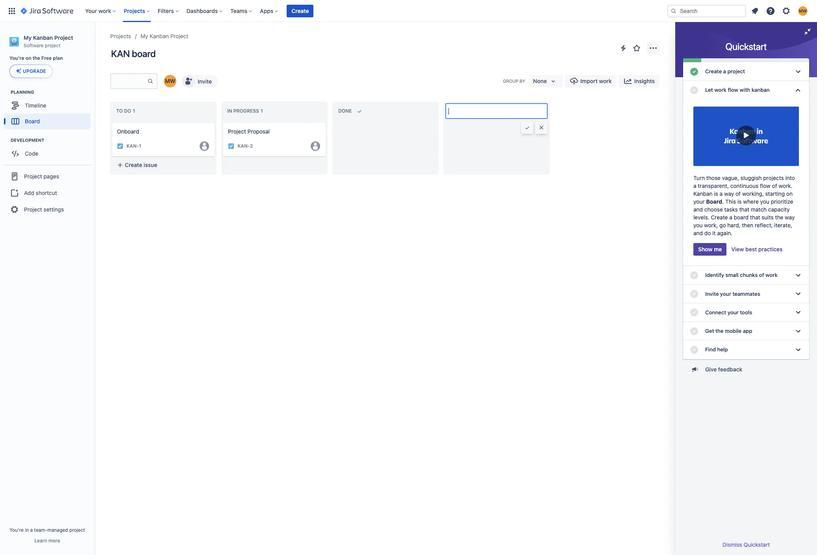 Task type: vqa. For each thing, say whether or not it's contained in the screenshot.
'Get the mobile app' dropdown button
yes



Task type: locate. For each thing, give the bounding box(es) containing it.
create for create a project
[[706, 68, 723, 74]]

work inside import work link
[[600, 78, 612, 84]]

1 horizontal spatial of
[[760, 272, 765, 278]]

projects up projects link
[[124, 7, 145, 14]]

2 horizontal spatial of
[[773, 183, 778, 189]]

kanban inside turn those vague, sluggish projects into a transparent, continuous flow of work. kanban is a way of working, starting on your
[[694, 191, 713, 197]]

board right kan
[[132, 48, 156, 59]]

appswitcher icon image
[[7, 6, 17, 16]]

kan-1
[[127, 143, 141, 149]]

0 horizontal spatial unassigned image
[[200, 141, 209, 151]]

1 horizontal spatial kanban
[[150, 33, 169, 39]]

kanban for my kanban project software project
[[33, 34, 53, 41]]

your left tools
[[728, 309, 739, 316]]

kanban
[[150, 33, 169, 39], [33, 34, 53, 41], [694, 191, 713, 197]]

a up let work flow with kanban
[[724, 68, 727, 74]]

1 checked image from the top
[[690, 67, 700, 76]]

project up add
[[24, 173, 42, 180]]

0 horizontal spatial project
[[45, 42, 61, 48]]

group by
[[503, 78, 526, 84]]

kan- right task icon
[[127, 143, 139, 149]]

learn more
[[34, 538, 60, 544]]

1 checked image from the top
[[690, 289, 700, 299]]

is
[[715, 191, 719, 197], [738, 198, 742, 205]]

chevron image for identify small chunks of work
[[794, 271, 804, 280]]

insights
[[635, 78, 656, 84]]

.
[[723, 198, 725, 205]]

work for your
[[99, 7, 111, 14]]

play kanban onboarding video image
[[694, 103, 800, 170]]

project for project pages
[[24, 173, 42, 180]]

you're left in
[[10, 527, 24, 533]]

identify small chunks of work button
[[684, 266, 810, 285]]

connect your tools
[[706, 309, 753, 316]]

projects for projects 'dropdown button'
[[124, 7, 145, 14]]

checked image for find
[[690, 345, 700, 355]]

kanban down filters
[[150, 33, 169, 39]]

2 horizontal spatial the
[[776, 214, 784, 221]]

kan-
[[127, 143, 139, 149], [238, 143, 250, 149]]

you're
[[9, 55, 24, 61], [10, 527, 24, 533]]

kan- inside "link"
[[127, 143, 139, 149]]

board up then
[[735, 214, 749, 221]]

flow inside turn those vague, sluggish projects into a transparent, continuous flow of work. kanban is a way of working, starting on your
[[761, 183, 771, 189]]

my kanban project software project
[[24, 34, 73, 48]]

import image
[[570, 76, 579, 86]]

your
[[694, 198, 705, 205], [721, 291, 732, 297], [728, 309, 739, 316]]

2 checked image from the top
[[690, 85, 700, 95]]

1 and from the top
[[694, 206, 704, 213]]

project proposal
[[228, 128, 270, 135]]

checked image for get
[[690, 327, 700, 336]]

0 vertical spatial flow
[[729, 87, 739, 93]]

create right apps dropdown button
[[292, 7, 309, 14]]

a inside ". this is where you prioritize and choose tasks that match capacity levels. create a board that suits the way you work, go hard, then reflect, iterate, and do it again."
[[730, 214, 733, 221]]

project down filters popup button
[[170, 33, 189, 39]]

create up the let
[[706, 68, 723, 74]]

you down levels.
[[694, 222, 703, 229]]

2 you're from the top
[[10, 527, 24, 533]]

2 vertical spatial checked image
[[690, 345, 700, 355]]

your inside connect your tools dropdown button
[[728, 309, 739, 316]]

on up upgrade "button"
[[26, 55, 31, 61]]

1 horizontal spatial way
[[786, 214, 796, 221]]

0 horizontal spatial kanban
[[33, 34, 53, 41]]

1 vertical spatial your
[[721, 291, 732, 297]]

a down turn
[[694, 183, 697, 189]]

choose
[[705, 206, 724, 213]]

project settings
[[24, 206, 64, 213]]

chevron image for create a project
[[794, 67, 804, 76]]

your profile and settings image
[[799, 6, 808, 16]]

settings image
[[782, 6, 792, 16]]

1 kan- from the left
[[127, 143, 139, 149]]

let work flow with kanban button
[[684, 81, 810, 100]]

1 vertical spatial of
[[736, 191, 741, 197]]

0 vertical spatial checked image
[[690, 289, 700, 299]]

0 horizontal spatial way
[[725, 191, 735, 197]]

group containing project pages
[[3, 165, 91, 221]]

1 unassigned image from the left
[[200, 141, 209, 151]]

levels.
[[694, 214, 710, 221]]

2 chevron image from the top
[[794, 271, 804, 280]]

chevron image
[[794, 67, 804, 76], [794, 271, 804, 280], [794, 289, 804, 299], [794, 308, 804, 318]]

minimize image
[[804, 27, 813, 36]]

projects up kan
[[110, 33, 131, 39]]

1 vertical spatial chevron image
[[794, 327, 804, 336]]

app
[[744, 328, 753, 334]]

is right this
[[738, 198, 742, 205]]

checked image left the invite your teammates
[[690, 289, 700, 299]]

1 horizontal spatial the
[[716, 328, 724, 334]]

view
[[732, 246, 745, 253]]

pages
[[44, 173, 59, 180]]

create issue image
[[108, 117, 117, 127]]

give feedback button
[[686, 363, 810, 376]]

0 horizontal spatial that
[[740, 206, 750, 213]]

2 vertical spatial chevron image
[[794, 345, 804, 355]]

2 kan- from the left
[[238, 143, 250, 149]]

banner containing your work
[[0, 0, 818, 22]]

the inside get the mobile app dropdown button
[[716, 328, 724, 334]]

1 vertical spatial checked image
[[690, 308, 700, 318]]

import work
[[581, 78, 612, 84]]

1 horizontal spatial you
[[761, 198, 770, 205]]

3 checked image from the top
[[690, 345, 700, 355]]

1 horizontal spatial unassigned image
[[311, 141, 320, 151]]

3 chevron image from the top
[[794, 345, 804, 355]]

and left "do"
[[694, 230, 704, 237]]

work right 'chunks'
[[766, 272, 778, 278]]

1 horizontal spatial board
[[735, 214, 749, 221]]

4 checked image from the top
[[690, 327, 700, 336]]

chevron image inside invite your teammates dropdown button
[[794, 289, 804, 299]]

1 horizontal spatial is
[[738, 198, 742, 205]]

help image
[[767, 6, 776, 16]]

the right get
[[716, 328, 724, 334]]

0 horizontal spatial board
[[25, 118, 40, 125]]

1 horizontal spatial my
[[141, 33, 148, 39]]

invite inside dropdown button
[[706, 291, 720, 297]]

0 vertical spatial quickstart
[[726, 41, 768, 52]]

find help button
[[684, 341, 810, 359]]

create button
[[287, 5, 314, 17]]

1 vertical spatial project
[[728, 68, 746, 74]]

confirm image
[[525, 125, 531, 131]]

checked image inside invite your teammates dropdown button
[[690, 289, 700, 299]]

3 checked image from the top
[[690, 271, 700, 280]]

to
[[116, 108, 123, 114]]

checked image left connect
[[690, 308, 700, 318]]

invite inside button
[[198, 78, 212, 85]]

kan- right task image
[[238, 143, 250, 149]]

1 horizontal spatial invite
[[706, 291, 720, 297]]

invite right add people image
[[198, 78, 212, 85]]

my up kan board
[[141, 33, 148, 39]]

1 chevron image from the top
[[794, 67, 804, 76]]

3 chevron image from the top
[[794, 289, 804, 299]]

0 vertical spatial way
[[725, 191, 735, 197]]

way up the 'iterate,'
[[786, 214, 796, 221]]

kanban inside my kanban project software project
[[33, 34, 53, 41]]

1 vertical spatial projects
[[110, 33, 131, 39]]

your for invite
[[721, 291, 732, 297]]

to do
[[116, 108, 131, 114]]

and
[[694, 206, 704, 213], [694, 230, 704, 237]]

create issue
[[125, 162, 157, 168]]

match
[[752, 206, 767, 213]]

1 horizontal spatial kan-
[[238, 143, 250, 149]]

unassigned image
[[200, 141, 209, 151], [311, 141, 320, 151]]

and up levels.
[[694, 206, 704, 213]]

chevron image inside let work flow with kanban dropdown button
[[794, 85, 804, 95]]

2 vertical spatial the
[[716, 328, 724, 334]]

1 vertical spatial invite
[[706, 291, 720, 297]]

4 chevron image from the top
[[794, 308, 804, 318]]

flow left with at the right top of page
[[729, 87, 739, 93]]

is inside ". this is where you prioritize and choose tasks that match capacity levels. create a board that suits the way you work, go hard, then reflect, iterate, and do it again."
[[738, 198, 742, 205]]

connect
[[706, 309, 727, 316]]

a down tasks
[[730, 214, 733, 221]]

0 horizontal spatial flow
[[729, 87, 739, 93]]

create inside ". this is where you prioritize and choose tasks that match capacity levels. create a board that suits the way you work, go hard, then reflect, iterate, and do it again."
[[712, 214, 729, 221]]

2 vertical spatial your
[[728, 309, 739, 316]]

group
[[3, 165, 91, 221]]

chevron image for with
[[794, 85, 804, 95]]

kan-2
[[238, 143, 253, 149]]

find
[[706, 347, 717, 353]]

1 horizontal spatial flow
[[761, 183, 771, 189]]

flow inside dropdown button
[[729, 87, 739, 93]]

0 vertical spatial invite
[[198, 78, 212, 85]]

mobile
[[726, 328, 742, 334]]

the inside ". this is where you prioritize and choose tasks that match capacity levels. create a board that suits the way you work, go hard, then reflect, iterate, and do it again."
[[776, 214, 784, 221]]

checked image left get
[[690, 327, 700, 336]]

1 horizontal spatial project
[[69, 527, 85, 533]]

create inside primary 'element'
[[292, 7, 309, 14]]

your up connect your tools
[[721, 291, 732, 297]]

way inside turn those vague, sluggish projects into a transparent, continuous flow of work. kanban is a way of working, starting on your
[[725, 191, 735, 197]]

board down timeline
[[25, 118, 40, 125]]

chevron image inside get the mobile app dropdown button
[[794, 327, 804, 336]]

checked image inside let work flow with kanban dropdown button
[[690, 85, 700, 95]]

0 vertical spatial board
[[25, 118, 40, 125]]

go
[[720, 222, 727, 229]]

my up software
[[24, 34, 32, 41]]

1 vertical spatial and
[[694, 230, 704, 237]]

software
[[24, 42, 44, 48]]

invite for invite
[[198, 78, 212, 85]]

planning image
[[1, 88, 11, 97]]

kan
[[111, 48, 130, 59]]

you
[[761, 198, 770, 205], [694, 222, 703, 229]]

of up starting
[[773, 183, 778, 189]]

checked image left the "identify"
[[690, 271, 700, 280]]

of down continuous
[[736, 191, 741, 197]]

projects button
[[121, 5, 153, 17]]

0 vertical spatial of
[[773, 183, 778, 189]]

checked image left create a project
[[690, 67, 700, 76]]

your up levels.
[[694, 198, 705, 205]]

to do element
[[116, 108, 137, 114]]

work for import
[[600, 78, 612, 84]]

create up go
[[712, 214, 729, 221]]

checked image inside connect your tools dropdown button
[[690, 308, 700, 318]]

0 vertical spatial project
[[45, 42, 61, 48]]

of right 'chunks'
[[760, 272, 765, 278]]

create a project
[[706, 68, 746, 74]]

team-
[[34, 527, 47, 533]]

1 horizontal spatial board
[[707, 198, 723, 205]]

0 vertical spatial and
[[694, 206, 704, 213]]

invite button
[[181, 74, 219, 88]]

kanban up software
[[33, 34, 53, 41]]

checked image
[[690, 67, 700, 76], [690, 85, 700, 95], [690, 271, 700, 280], [690, 327, 700, 336]]

done
[[339, 108, 352, 114]]

0 horizontal spatial invite
[[198, 78, 212, 85]]

create for create issue
[[125, 162, 142, 168]]

invite down the "identify"
[[706, 291, 720, 297]]

chunks
[[741, 272, 759, 278]]

do
[[705, 230, 712, 237]]

checked image inside get the mobile app dropdown button
[[690, 327, 700, 336]]

1 vertical spatial is
[[738, 198, 742, 205]]

0 vertical spatial on
[[26, 55, 31, 61]]

on down work.
[[787, 191, 793, 197]]

project inside create a project dropdown button
[[728, 68, 746, 74]]

project inside project pages link
[[24, 173, 42, 180]]

2 and from the top
[[694, 230, 704, 237]]

1 vertical spatial that
[[751, 214, 761, 221]]

0 vertical spatial the
[[33, 55, 40, 61]]

checked image left find
[[690, 345, 700, 355]]

teams button
[[228, 5, 255, 17]]

that down match at top
[[751, 214, 761, 221]]

get
[[706, 328, 715, 334]]

is down transparent, at the top right
[[715, 191, 719, 197]]

invite for invite your teammates
[[706, 291, 720, 297]]

checked image left the let
[[690, 85, 700, 95]]

project inside project settings link
[[24, 206, 42, 213]]

0 horizontal spatial board
[[132, 48, 156, 59]]

board
[[132, 48, 156, 59], [735, 214, 749, 221]]

chevron image inside create a project dropdown button
[[794, 67, 804, 76]]

your inside invite your teammates dropdown button
[[721, 291, 732, 297]]

vague,
[[723, 175, 740, 181]]

my
[[141, 33, 148, 39], [24, 34, 32, 41]]

quickstart up create a project dropdown button
[[726, 41, 768, 52]]

a inside create a project dropdown button
[[724, 68, 727, 74]]

None field
[[447, 104, 548, 118]]

work right import
[[600, 78, 612, 84]]

project inside my kanban project link
[[170, 33, 189, 39]]

you're for you're in a team-managed project
[[10, 527, 24, 533]]

1 vertical spatial you
[[694, 222, 703, 229]]

project up let work flow with kanban
[[728, 68, 746, 74]]

2 unassigned image from the left
[[311, 141, 320, 151]]

0 horizontal spatial on
[[26, 55, 31, 61]]

kan- for onboard
[[127, 143, 139, 149]]

maria williams image
[[164, 75, 177, 88]]

work,
[[705, 222, 719, 229]]

create left issue on the top left of page
[[125, 162, 142, 168]]

1 horizontal spatial on
[[787, 191, 793, 197]]

0 vertical spatial board
[[132, 48, 156, 59]]

work right your
[[99, 7, 111, 14]]

add
[[24, 190, 34, 196]]

task image
[[228, 143, 235, 149]]

way up this
[[725, 191, 735, 197]]

where
[[744, 198, 760, 205]]

0 horizontal spatial is
[[715, 191, 719, 197]]

1 chevron image from the top
[[794, 85, 804, 95]]

0 vertical spatial chevron image
[[794, 85, 804, 95]]

work inside let work flow with kanban dropdown button
[[715, 87, 727, 93]]

again.
[[718, 230, 733, 237]]

chevron image inside identify small chunks of work dropdown button
[[794, 271, 804, 280]]

project
[[45, 42, 61, 48], [728, 68, 746, 74], [69, 527, 85, 533]]

project for project settings
[[24, 206, 42, 213]]

1 you're from the top
[[9, 55, 24, 61]]

insights image
[[624, 76, 633, 86]]

you're up upgrade "button"
[[9, 55, 24, 61]]

way inside ". this is where you prioritize and choose tasks that match capacity levels. create a board that suits the way you work, go hard, then reflect, iterate, and do it again."
[[786, 214, 796, 221]]

2 vertical spatial of
[[760, 272, 765, 278]]

you up match at top
[[761, 198, 770, 205]]

the left the free
[[33, 55, 40, 61]]

invite your teammates button
[[684, 285, 810, 303]]

free
[[41, 55, 52, 61]]

best
[[746, 246, 758, 253]]

checked image
[[690, 289, 700, 299], [690, 308, 700, 318], [690, 345, 700, 355]]

development
[[11, 138, 44, 143]]

the
[[33, 55, 40, 61], [776, 214, 784, 221], [716, 328, 724, 334]]

2 chevron image from the top
[[794, 327, 804, 336]]

issue
[[144, 162, 157, 168]]

project settings link
[[3, 201, 91, 219]]

work right the let
[[715, 87, 727, 93]]

my inside my kanban project software project
[[24, 34, 32, 41]]

1 vertical spatial flow
[[761, 183, 771, 189]]

small
[[726, 272, 739, 278]]

2 horizontal spatial project
[[728, 68, 746, 74]]

work inside identify small chunks of work dropdown button
[[766, 272, 778, 278]]

project right managed at the left bottom of page
[[69, 527, 85, 533]]

project up plan
[[54, 34, 73, 41]]

jira software image
[[20, 6, 73, 16], [20, 6, 73, 16]]

the down capacity
[[776, 214, 784, 221]]

that down where
[[740, 206, 750, 213]]

board inside ". this is where you prioritize and choose tasks that match capacity levels. create a board that suits the way you work, go hard, then reflect, iterate, and do it again."
[[735, 214, 749, 221]]

quickstart right dismiss
[[744, 542, 771, 548]]

0 vertical spatial your
[[694, 198, 705, 205]]

your work button
[[83, 5, 119, 17]]

banner
[[0, 0, 818, 22]]

1 vertical spatial board
[[735, 214, 749, 221]]

2 vertical spatial project
[[69, 527, 85, 533]]

2 checked image from the top
[[690, 308, 700, 318]]

project up task image
[[228, 128, 246, 135]]

flow down projects
[[761, 183, 771, 189]]

1 vertical spatial on
[[787, 191, 793, 197]]

0 vertical spatial is
[[715, 191, 719, 197]]

checked image inside the find help dropdown button
[[690, 345, 700, 355]]

1 vertical spatial you're
[[10, 527, 24, 533]]

chevron image
[[794, 85, 804, 95], [794, 327, 804, 336], [794, 345, 804, 355]]

1 vertical spatial way
[[786, 214, 796, 221]]

projects
[[764, 175, 785, 181]]

dismiss quickstart
[[723, 542, 771, 548]]

create inside dropdown button
[[706, 68, 723, 74]]

chevron image inside connect your tools dropdown button
[[794, 308, 804, 318]]

project down add
[[24, 206, 42, 213]]

kanban down transparent, at the top right
[[694, 191, 713, 197]]

board inside the board link
[[25, 118, 40, 125]]

0 vertical spatial you're
[[9, 55, 24, 61]]

that
[[740, 206, 750, 213], [751, 214, 761, 221]]

0 horizontal spatial of
[[736, 191, 741, 197]]

filters button
[[156, 5, 182, 17]]

work inside your work dropdown button
[[99, 7, 111, 14]]

progress bar
[[684, 58, 810, 62]]

2 horizontal spatial kanban
[[694, 191, 713, 197]]

projects inside projects 'dropdown button'
[[124, 7, 145, 14]]

0 horizontal spatial kan-
[[127, 143, 139, 149]]

on
[[26, 55, 31, 61], [787, 191, 793, 197]]

0 horizontal spatial my
[[24, 34, 32, 41]]

board up 'choose'
[[707, 198, 723, 205]]

board link
[[4, 114, 91, 129]]

your for connect
[[728, 309, 739, 316]]

0 vertical spatial projects
[[124, 7, 145, 14]]

1 vertical spatial the
[[776, 214, 784, 221]]

project up plan
[[45, 42, 61, 48]]

of inside dropdown button
[[760, 272, 765, 278]]



Task type: describe. For each thing, give the bounding box(es) containing it.
project inside my kanban project software project
[[54, 34, 73, 41]]

primary element
[[5, 0, 668, 22]]

unassigned image for project proposal
[[311, 141, 320, 151]]

your inside turn those vague, sluggish projects into a transparent, continuous flow of work. kanban is a way of working, starting on your
[[694, 198, 705, 205]]

checked image for identify
[[690, 271, 700, 280]]

add shortcut button
[[3, 185, 91, 201]]

code
[[25, 150, 38, 157]]

find help
[[706, 347, 729, 353]]

add shortcut
[[24, 190, 57, 196]]

you're on the free plan
[[9, 55, 63, 61]]

add people image
[[184, 76, 193, 86]]

0 horizontal spatial the
[[33, 55, 40, 61]]

learn more button
[[34, 538, 60, 544]]

import
[[581, 78, 598, 84]]

checked image for create
[[690, 67, 700, 76]]

your work
[[85, 7, 111, 14]]

in progress element
[[227, 108, 265, 114]]

sluggish
[[741, 175, 763, 181]]

sidebar navigation image
[[86, 32, 103, 47]]

in
[[25, 527, 29, 533]]

checked image for invite
[[690, 289, 700, 299]]

identify small chunks of work
[[706, 272, 778, 278]]

Search this board text field
[[111, 74, 147, 88]]

kanban for my kanban project
[[150, 33, 169, 39]]

checked image for connect
[[690, 308, 700, 318]]

create for create
[[292, 7, 309, 14]]

work for let
[[715, 87, 727, 93]]

create issue button
[[112, 158, 215, 172]]

project pages link
[[3, 168, 91, 185]]

kan-1 link
[[127, 143, 141, 150]]

projects for projects link
[[110, 33, 131, 39]]

settings
[[44, 206, 64, 213]]

timeline
[[25, 102, 46, 109]]

apps button
[[258, 5, 282, 17]]

create a project button
[[684, 62, 810, 81]]

hard,
[[728, 222, 741, 229]]

projects link
[[110, 32, 131, 41]]

automations menu button icon image
[[619, 43, 629, 53]]

chevron image for app
[[794, 327, 804, 336]]

play video image
[[737, 126, 757, 145]]

chevron image for invite your teammates
[[794, 289, 804, 299]]

kanban
[[752, 87, 770, 93]]

you're for you're on the free plan
[[9, 55, 24, 61]]

more image
[[649, 43, 659, 53]]

Search field
[[668, 5, 747, 17]]

checked image for let
[[690, 85, 700, 95]]

notifications image
[[751, 6, 760, 16]]

chevron image for connect your tools
[[794, 308, 804, 318]]

turn those vague, sluggish projects into a transparent, continuous flow of work. kanban is a way of working, starting on your
[[694, 175, 796, 205]]

dismiss quickstart link
[[723, 542, 771, 548]]

task image
[[117, 143, 123, 149]]

managed
[[47, 527, 68, 533]]

give
[[706, 366, 717, 373]]

in
[[227, 108, 232, 114]]

you're in a team-managed project
[[10, 527, 85, 533]]

1 horizontal spatial that
[[751, 214, 761, 221]]

do
[[124, 108, 131, 114]]

capacity
[[769, 206, 790, 213]]

upgrade
[[23, 68, 46, 74]]

me
[[715, 246, 723, 253]]

those
[[707, 175, 721, 181]]

none button
[[529, 75, 563, 88]]

1 vertical spatial quickstart
[[744, 542, 771, 548]]

apps
[[260, 7, 274, 14]]

give feedback
[[706, 366, 743, 373]]

transparent,
[[699, 183, 730, 189]]

project for project proposal
[[228, 128, 246, 135]]

progress
[[234, 108, 259, 114]]

prioritize
[[772, 198, 794, 205]]

0 vertical spatial you
[[761, 198, 770, 205]]

create issue image
[[219, 117, 228, 127]]

show
[[699, 246, 713, 253]]

help
[[718, 347, 729, 353]]

1 vertical spatial board
[[707, 198, 723, 205]]

planning
[[11, 90, 34, 95]]

project pages
[[24, 173, 59, 180]]

timeline link
[[4, 98, 91, 114]]

connect your tools button
[[684, 303, 810, 322]]

tools
[[741, 309, 753, 316]]

project inside my kanban project software project
[[45, 42, 61, 48]]

on inside turn those vague, sluggish projects into a transparent, continuous flow of work. kanban is a way of working, starting on your
[[787, 191, 793, 197]]

development group
[[4, 137, 94, 164]]

1
[[139, 143, 141, 149]]

show me button
[[694, 243, 727, 256]]

dashboards button
[[184, 5, 226, 17]]

with
[[740, 87, 751, 93]]

. this is where you prioritize and choose tasks that match capacity levels. create a board that suits the way you work, go hard, then reflect, iterate, and do it again.
[[694, 198, 796, 237]]

tasks
[[725, 206, 739, 213]]

development image
[[1, 136, 11, 145]]

your
[[85, 7, 97, 14]]

continuous
[[731, 183, 759, 189]]

onboard
[[117, 128, 139, 135]]

identify
[[706, 272, 725, 278]]

plan
[[53, 55, 63, 61]]

cancel image
[[539, 125, 545, 131]]

video poster image
[[694, 103, 800, 170]]

my for my kanban project software project
[[24, 34, 32, 41]]

unassigned image for onboard
[[200, 141, 209, 151]]

work.
[[779, 183, 793, 189]]

dismiss
[[723, 542, 743, 548]]

a right in
[[30, 527, 33, 533]]

into
[[786, 175, 796, 181]]

more
[[49, 538, 60, 544]]

planning group
[[4, 89, 94, 132]]

search image
[[671, 8, 678, 14]]

working,
[[743, 191, 765, 197]]

practices
[[759, 246, 783, 253]]

in progress
[[227, 108, 259, 114]]

0 vertical spatial that
[[740, 206, 750, 213]]

suits
[[762, 214, 774, 221]]

learn
[[34, 538, 47, 544]]

reflect,
[[756, 222, 774, 229]]

2
[[250, 143, 253, 149]]

import work link
[[565, 75, 617, 88]]

code link
[[4, 146, 91, 162]]

kan- for project proposal
[[238, 143, 250, 149]]

my for my kanban project
[[141, 33, 148, 39]]

a up .
[[720, 191, 723, 197]]

let work flow with kanban
[[706, 87, 770, 93]]

is inside turn those vague, sluggish projects into a transparent, continuous flow of work. kanban is a way of working, starting on your
[[715, 191, 719, 197]]

view best practices link
[[731, 243, 784, 256]]

starting
[[766, 191, 786, 197]]

0 horizontal spatial you
[[694, 222, 703, 229]]

by
[[520, 78, 526, 84]]

dashboards
[[187, 7, 218, 14]]

teams
[[231, 7, 248, 14]]

star kan board image
[[633, 43, 642, 53]]

this
[[726, 198, 737, 205]]

get the mobile app button
[[684, 322, 810, 341]]



